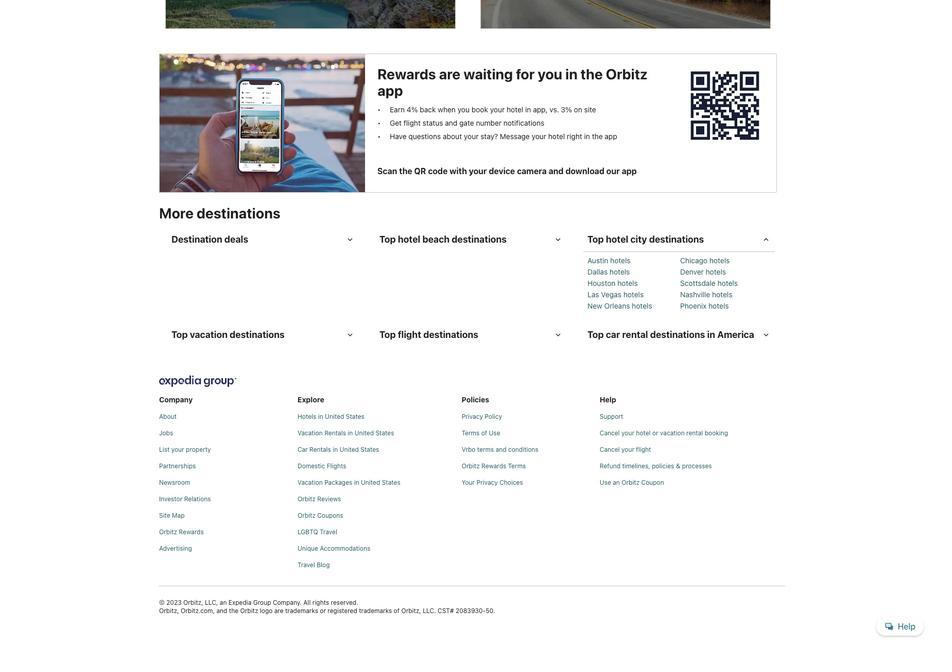 Task type: vqa. For each thing, say whether or not it's contained in the screenshot.
minute
no



Task type: describe. For each thing, give the bounding box(es) containing it.
hotels up dallas hotels link
[[611, 256, 631, 265]]

lgbtq travel
[[298, 528, 337, 536]]

0 horizontal spatial orbitz,
[[159, 607, 179, 615]]

rentals for vacation
[[325, 429, 346, 437]]

policy
[[485, 413, 502, 421]]

your inside company "list item"
[[171, 446, 184, 454]]

qr
[[415, 167, 426, 176]]

hotels down denver hotels link
[[718, 279, 738, 288]]

rewards inside rewards are waiting for you in the orbitz app
[[378, 66, 436, 83]]

vacation packages in united states
[[298, 479, 401, 487]]

rewards for orbitz rewards terms
[[482, 462, 507, 470]]

united for car rentals in united states
[[340, 446, 359, 454]]

investor relations
[[159, 495, 211, 503]]

nashville hotels link
[[681, 290, 771, 300]]

hotels down scottsdale hotels link
[[713, 290, 733, 299]]

or inside "list"
[[653, 429, 659, 437]]

vrbo terms and conditions
[[462, 446, 539, 454]]

houston hotels link
[[588, 279, 679, 288]]

travel blog
[[298, 561, 330, 569]]

site
[[585, 105, 597, 114]]

travel inside 'link'
[[320, 528, 337, 536]]

rewards are waiting for you in the orbitz app
[[378, 66, 648, 99]]

map
[[172, 512, 185, 520]]

3%
[[561, 105, 572, 114]]

hotel inside help list item
[[637, 429, 651, 437]]

choices
[[500, 479, 523, 487]]

use an orbitz coupon
[[600, 479, 665, 487]]

small image for top hotel beach destinations
[[554, 235, 563, 244]]

our
[[607, 167, 620, 176]]

terms of use link
[[462, 429, 596, 438]]

expedia group logo image
[[159, 376, 237, 387]]

in inside dropdown button
[[708, 329, 716, 340]]

small image for top flight destinations
[[554, 331, 563, 340]]

the inside rewards are waiting for you in the orbitz app
[[581, 66, 603, 83]]

austin
[[588, 256, 609, 265]]

hotels up denver hotels link
[[710, 256, 730, 265]]

or inside the © 2023 orbitz, llc, an expedia group company. all rights reserved. orbitz, orbitz.com, and the orbitz logo are trademarks or registered trademarks of orbitz, llc. cst# 2083930-50.
[[320, 607, 326, 615]]

use inside policies list item
[[489, 429, 501, 437]]

unique
[[298, 545, 318, 553]]

hotels inside 'link'
[[709, 302, 729, 310]]

code
[[428, 167, 448, 176]]

2083930-
[[456, 607, 486, 615]]

united for vacation rentals in united states
[[355, 429, 374, 437]]

in right packages
[[354, 479, 359, 487]]

list for explore
[[298, 409, 458, 570]]

your up the cancel your flight on the bottom of the page
[[622, 429, 635, 437]]

lgbtq travel link
[[298, 528, 458, 537]]

and inside the © 2023 orbitz, llc, an expedia group company. all rights reserved. orbitz, orbitz.com, and the orbitz logo are trademarks or registered trademarks of orbitz, llc. cst# 2083930-50.
[[217, 607, 227, 615]]

top hotel beach destinations
[[380, 234, 507, 245]]

hotel left right
[[549, 132, 565, 141]]

use inside help list item
[[600, 479, 612, 487]]

you for when
[[458, 105, 470, 114]]

in up 'flights'
[[333, 446, 338, 454]]

reserved.
[[331, 599, 358, 607]]

states for vacation rentals in united states
[[376, 429, 394, 437]]

vacation for vacation rentals in united states
[[298, 429, 323, 437]]

©
[[159, 599, 165, 607]]

terms inside "link"
[[508, 462, 526, 470]]

blog
[[317, 561, 330, 569]]

your down notifications
[[532, 132, 547, 141]]

1 vertical spatial privacy
[[477, 479, 498, 487]]

waiting
[[464, 66, 513, 83]]

states up vacation rentals in united states in the left of the page
[[346, 413, 365, 421]]

an inside the © 2023 orbitz, llc, an expedia group company. all rights reserved. orbitz, orbitz.com, and the orbitz logo are trademarks or registered trademarks of orbitz, llc. cst# 2083930-50.
[[220, 599, 227, 607]]

domestic
[[298, 462, 325, 470]]

destination deals
[[172, 234, 248, 245]]

list for rewards are waiting for you in the orbitz app
[[378, 99, 665, 141]]

nashville
[[681, 290, 711, 299]]

your right with at left top
[[469, 167, 487, 176]]

orbitz rewards link
[[159, 528, 294, 537]]

las vegas hotels link
[[588, 290, 679, 300]]

vacation packages in united states link
[[298, 479, 458, 487]]

have questions about your stay? message your hotel right in the app list item
[[378, 132, 657, 141]]

timelines,
[[623, 462, 651, 470]]

cst#
[[438, 607, 454, 615]]

you for for
[[538, 66, 563, 83]]

phoenix hotels
[[681, 302, 729, 310]]

for
[[516, 66, 535, 83]]

flight inside help list item
[[637, 446, 652, 454]]

and inside list item
[[445, 119, 458, 128]]

hotels down chicago hotels link
[[706, 268, 727, 276]]

hotels in united states link
[[298, 413, 458, 421]]

1 trademarks from the left
[[285, 607, 318, 615]]

las
[[588, 290, 600, 299]]

0 horizontal spatial travel
[[298, 561, 315, 569]]

orbitz coupons
[[298, 512, 344, 520]]

your privacy choices
[[462, 479, 523, 487]]

privacy policy link
[[462, 413, 596, 421]]

united for vacation packages in united states
[[361, 479, 380, 487]]

lgbtq
[[298, 528, 318, 536]]

houston
[[588, 279, 616, 288]]

partnerships
[[159, 462, 196, 470]]

right
[[567, 132, 583, 141]]

vacation rentals in united states link
[[298, 429, 458, 438]]

hotels down dallas hotels link
[[618, 279, 638, 288]]

denver
[[681, 268, 704, 276]]

domestic flights link
[[298, 462, 458, 471]]

car rentals in united states
[[298, 446, 379, 454]]

top for top hotel beach destinations
[[380, 234, 396, 245]]

refund
[[600, 462, 621, 470]]

with
[[450, 167, 467, 176]]

vegas
[[601, 290, 622, 299]]

austin hotels
[[588, 256, 631, 265]]

coupon
[[642, 479, 665, 487]]

gate
[[460, 119, 474, 128]]

qr code image
[[686, 66, 765, 146]]

notifications
[[504, 119, 545, 128]]

top car rental destinations in america button
[[582, 323, 778, 347]]

your down get flight status and gate number notifications
[[464, 132, 479, 141]]

scottsdale
[[681, 279, 716, 288]]

in inside rewards are waiting for you in the orbitz app
[[566, 66, 578, 83]]

status
[[423, 119, 443, 128]]

app inside rewards are waiting for you in the orbitz app
[[378, 82, 403, 99]]

vs.
[[550, 105, 559, 114]]

in right hotels
[[318, 413, 323, 421]]

property
[[186, 446, 211, 454]]

states for vacation packages in united states
[[382, 479, 401, 487]]

austin hotels link
[[588, 256, 679, 266]]

stay?
[[481, 132, 498, 141]]

dallas hotels link
[[588, 268, 679, 277]]

orbitz reviews
[[298, 495, 341, 503]]

2 trademarks from the left
[[359, 607, 392, 615]]

denver hotels houston hotels
[[588, 268, 727, 288]]

top hotel city destinations button
[[582, 228, 778, 252]]

vacation inside dropdown button
[[190, 329, 228, 340]]

an inside help list item
[[613, 479, 620, 487]]

rewards for orbitz rewards
[[179, 528, 204, 536]]

&
[[676, 462, 681, 470]]

destination
[[172, 234, 222, 245]]

cancel your hotel or vacation rental booking
[[600, 429, 729, 437]]

top for top hotel city destinations
[[588, 234, 604, 245]]

support
[[600, 413, 624, 421]]

the left qr at the top of page
[[399, 167, 413, 176]]

small image for top car rental destinations in america
[[762, 331, 771, 340]]

cancel for cancel your flight
[[600, 446, 620, 454]]

chicago
[[681, 256, 708, 265]]

rental inside dropdown button
[[623, 329, 649, 340]]

rentals for car
[[310, 446, 331, 454]]

beach
[[423, 234, 450, 245]]

in left "app," in the top right of the page
[[526, 105, 531, 114]]



Task type: locate. For each thing, give the bounding box(es) containing it.
small image for destination deals
[[346, 235, 355, 244]]

0 vertical spatial cancel
[[600, 429, 620, 437]]

1 vertical spatial or
[[320, 607, 326, 615]]

orbitz inside the © 2023 orbitz, llc, an expedia group company. all rights reserved. orbitz, orbitz.com, and the orbitz logo are trademarks or registered trademarks of orbitz, llc. cst# 2083930-50.
[[240, 607, 258, 615]]

0 horizontal spatial vacation
[[190, 329, 228, 340]]

and right camera
[[549, 167, 564, 176]]

unique accommodations link
[[298, 545, 458, 553]]

rental right car
[[623, 329, 649, 340]]

list containing hotels in united states
[[298, 409, 458, 570]]

get flight status and gate number notifications
[[390, 119, 545, 128]]

0 vertical spatial rewards
[[378, 66, 436, 83]]

and right terms
[[496, 446, 507, 454]]

rights
[[313, 599, 329, 607]]

app up our
[[605, 132, 618, 141]]

list containing privacy policy
[[462, 409, 596, 487]]

2 horizontal spatial rewards
[[482, 462, 507, 470]]

0 horizontal spatial rewards
[[179, 528, 204, 536]]

trademarks right the registered
[[359, 607, 392, 615]]

small image inside top hotel beach destinations dropdown button
[[554, 235, 563, 244]]

small image for top hotel city destinations
[[762, 235, 771, 244]]

1 horizontal spatial rental
[[687, 429, 704, 437]]

flight for top
[[398, 329, 422, 340]]

list containing support
[[600, 409, 786, 487]]

or down the rights
[[320, 607, 326, 615]]

1 horizontal spatial app
[[605, 132, 618, 141]]

list containing earn 4% back when you book your hotel in app, vs. 3% on site
[[378, 99, 665, 141]]

0 horizontal spatial trademarks
[[285, 607, 318, 615]]

app inside list item
[[605, 132, 618, 141]]

an
[[613, 479, 620, 487], [220, 599, 227, 607]]

2 vacation from the top
[[298, 479, 323, 487]]

app right our
[[622, 167, 637, 176]]

your up number
[[490, 105, 505, 114]]

united inside "hotels in united states" link
[[325, 413, 344, 421]]

and up about
[[445, 119, 458, 128]]

trademarks down all
[[285, 607, 318, 615]]

america
[[718, 329, 755, 340]]

0 vertical spatial terms
[[462, 429, 480, 437]]

vacation down support link
[[661, 429, 685, 437]]

united down domestic flights link on the bottom of the page
[[361, 479, 380, 487]]

list
[[159, 446, 170, 454]]

1 vertical spatial vacation
[[298, 479, 323, 487]]

use down refund
[[600, 479, 612, 487]]

chicago hotels link
[[681, 256, 771, 266]]

1 horizontal spatial travel
[[320, 528, 337, 536]]

1 horizontal spatial of
[[482, 429, 488, 437]]

earn 4% back when you book your hotel in app, vs. 3% on site list item
[[378, 105, 657, 115]]

cancel your flight link
[[600, 446, 786, 454]]

0 horizontal spatial app
[[378, 82, 403, 99]]

0 vertical spatial are
[[439, 66, 461, 83]]

2 horizontal spatial orbitz,
[[402, 607, 421, 615]]

states down domestic flights link on the bottom of the page
[[382, 479, 401, 487]]

help
[[600, 395, 617, 404]]

vrbo terms and conditions link
[[462, 446, 596, 454]]

2 vertical spatial app
[[622, 167, 637, 176]]

1 vertical spatial of
[[394, 607, 400, 615]]

about
[[443, 132, 462, 141]]

use down policy
[[489, 429, 501, 437]]

0 vertical spatial of
[[482, 429, 488, 437]]

0 vertical spatial travel
[[320, 528, 337, 536]]

your right list
[[171, 446, 184, 454]]

hotel up the cancel your flight on the bottom of the page
[[637, 429, 651, 437]]

llc,
[[205, 599, 218, 607]]

0 horizontal spatial are
[[274, 607, 284, 615]]

earn 4% back when you book your hotel in app, vs. 3% on site
[[390, 105, 597, 114]]

vacation for vacation packages in united states
[[298, 479, 323, 487]]

states down "hotels in united states" link
[[376, 429, 394, 437]]

1 horizontal spatial orbitz,
[[183, 599, 203, 607]]

book
[[472, 105, 488, 114]]

hotel left beach
[[398, 234, 421, 245]]

0 vertical spatial vacation
[[298, 429, 323, 437]]

flight for get
[[404, 119, 421, 128]]

hotels down las vegas hotels 'link' on the right top of page
[[632, 302, 653, 310]]

scottsdale hotels link
[[681, 279, 771, 288]]

0 vertical spatial rental
[[623, 329, 649, 340]]

denver hotels link
[[681, 268, 771, 277]]

chicago hotels dallas hotels
[[588, 256, 730, 276]]

1 horizontal spatial or
[[653, 429, 659, 437]]

get
[[390, 119, 402, 128]]

orbitz inside company "list item"
[[159, 528, 177, 536]]

company.
[[273, 599, 302, 607]]

more destinations
[[159, 205, 281, 222]]

0 vertical spatial flight
[[404, 119, 421, 128]]

of left llc.
[[394, 607, 400, 615]]

0 vertical spatial vacation
[[190, 329, 228, 340]]

orbitz inside help list item
[[622, 479, 640, 487]]

orbitz reviews link
[[298, 495, 458, 504]]

trademarks
[[285, 607, 318, 615], [359, 607, 392, 615]]

the inside list item
[[592, 132, 603, 141]]

small image inside destination deals dropdown button
[[346, 235, 355, 244]]

company
[[159, 395, 193, 404]]

2 horizontal spatial app
[[622, 167, 637, 176]]

your privacy choices link
[[462, 479, 596, 487]]

company list item
[[159, 391, 294, 553]]

top for top vacation destinations
[[172, 329, 188, 340]]

orbitz, down 2023
[[159, 607, 179, 615]]

0 horizontal spatial you
[[458, 105, 470, 114]]

top hotel city destinations
[[588, 234, 705, 245]]

the down expedia
[[229, 607, 239, 615]]

states down vacation rentals in united states link at the left bottom
[[361, 446, 379, 454]]

1 horizontal spatial are
[[439, 66, 461, 83]]

llc.
[[423, 607, 436, 615]]

list
[[378, 99, 665, 141], [159, 372, 786, 574], [159, 409, 294, 553], [298, 409, 458, 570], [462, 409, 596, 487], [600, 409, 786, 487]]

rentals up domestic flights
[[310, 446, 331, 454]]

top vacation destinations
[[172, 329, 285, 340]]

vacation down hotels
[[298, 429, 323, 437]]

questions
[[409, 132, 441, 141]]

are inside the © 2023 orbitz, llc, an expedia group company. all rights reserved. orbitz, orbitz.com, and the orbitz logo are trademarks or registered trademarks of orbitz, llc. cst# 2083930-50.
[[274, 607, 284, 615]]

top for top car rental destinations in america
[[588, 329, 604, 340]]

0 vertical spatial an
[[613, 479, 620, 487]]

united inside car rentals in united states link
[[340, 446, 359, 454]]

orbitz rewards terms
[[462, 462, 526, 470]]

united down vacation rentals in united states in the left of the page
[[340, 446, 359, 454]]

car
[[606, 329, 621, 340]]

privacy down policies
[[462, 413, 483, 421]]

list your property link
[[159, 446, 294, 454]]

in up 3%
[[566, 66, 578, 83]]

0 horizontal spatial terms
[[462, 429, 480, 437]]

0 horizontal spatial an
[[220, 599, 227, 607]]

hotels down austin hotels
[[610, 268, 630, 276]]

rental inside "list"
[[687, 429, 704, 437]]

hotel up get flight status and gate number notifications list item
[[507, 105, 524, 114]]

hotels
[[611, 256, 631, 265], [710, 256, 730, 265], [610, 268, 630, 276], [706, 268, 727, 276], [618, 279, 638, 288], [718, 279, 738, 288], [624, 290, 644, 299], [713, 290, 733, 299], [632, 302, 653, 310], [709, 302, 729, 310]]

orbitz, left llc.
[[402, 607, 421, 615]]

small image for top vacation destinations
[[346, 331, 355, 340]]

and
[[445, 119, 458, 128], [549, 167, 564, 176], [496, 446, 507, 454], [217, 607, 227, 615]]

privacy down orbitz rewards terms
[[477, 479, 498, 487]]

conditions
[[509, 446, 539, 454]]

list containing about
[[159, 409, 294, 553]]

app for have questions about your stay? message your hotel right in the app
[[605, 132, 618, 141]]

orbitz rewards
[[159, 528, 204, 536]]

scottsdale hotels las vegas hotels
[[588, 279, 738, 299]]

rental down support link
[[687, 429, 704, 437]]

1 horizontal spatial use
[[600, 479, 612, 487]]

travel
[[320, 528, 337, 536], [298, 561, 315, 569]]

an right llc, on the left of page
[[220, 599, 227, 607]]

0 vertical spatial app
[[378, 82, 403, 99]]

united inside vacation packages in united states link
[[361, 479, 380, 487]]

app,
[[533, 105, 548, 114]]

you right for
[[538, 66, 563, 83]]

hotels down houston hotels link
[[624, 290, 644, 299]]

united inside vacation rentals in united states link
[[355, 429, 374, 437]]

orbitz inside "link"
[[462, 462, 480, 470]]

are up when
[[439, 66, 461, 83]]

cancel for cancel your hotel or vacation rental booking
[[600, 429, 620, 437]]

or up refund timelines, policies & processes
[[653, 429, 659, 437]]

1 vertical spatial rental
[[687, 429, 704, 437]]

your up timelines,
[[622, 446, 635, 454]]

domestic flights
[[298, 462, 346, 470]]

and inside policies list item
[[496, 446, 507, 454]]

you inside list item
[[458, 105, 470, 114]]

top for top flight destinations
[[380, 329, 396, 340]]

2 vertical spatial rewards
[[179, 528, 204, 536]]

your
[[462, 479, 475, 487]]

1 vertical spatial app
[[605, 132, 618, 141]]

in left america
[[708, 329, 716, 340]]

vacation
[[190, 329, 228, 340], [661, 429, 685, 437]]

1 vertical spatial rewards
[[482, 462, 507, 470]]

policies list item
[[462, 391, 596, 487]]

1 vertical spatial vacation
[[661, 429, 685, 437]]

rewards inside company "list item"
[[179, 528, 204, 536]]

1 horizontal spatial an
[[613, 479, 620, 487]]

are down company.
[[274, 607, 284, 615]]

top flight destinations
[[380, 329, 479, 340]]

1 vertical spatial cancel
[[600, 446, 620, 454]]

small image inside top vacation destinations dropdown button
[[346, 331, 355, 340]]

1 horizontal spatial trademarks
[[359, 607, 392, 615]]

you inside rewards are waiting for you in the orbitz app
[[538, 66, 563, 83]]

small image inside top flight destinations dropdown button
[[554, 331, 563, 340]]

orbitz.com,
[[181, 607, 215, 615]]

1 vertical spatial you
[[458, 105, 470, 114]]

cancel down 'support'
[[600, 429, 620, 437]]

1 horizontal spatial rewards
[[378, 66, 436, 83]]

vacation up "expedia group logo"
[[190, 329, 228, 340]]

0 horizontal spatial of
[[394, 607, 400, 615]]

more destinations region
[[153, 199, 784, 353]]

your
[[490, 105, 505, 114], [464, 132, 479, 141], [532, 132, 547, 141], [469, 167, 487, 176], [622, 429, 635, 437], [171, 446, 184, 454], [622, 446, 635, 454]]

number
[[476, 119, 502, 128]]

hotel
[[507, 105, 524, 114], [549, 132, 565, 141], [398, 234, 421, 245], [606, 234, 629, 245], [637, 429, 651, 437]]

of inside the © 2023 orbitz, llc, an expedia group company. all rights reserved. orbitz, orbitz.com, and the orbitz logo are trademarks or registered trademarks of orbitz, llc. cst# 2083930-50.
[[394, 607, 400, 615]]

small image
[[346, 235, 355, 244], [554, 235, 563, 244], [762, 235, 771, 244], [346, 331, 355, 340], [554, 331, 563, 340], [762, 331, 771, 340]]

travel down "coupons"
[[320, 528, 337, 536]]

in right right
[[585, 132, 590, 141]]

rewards down map
[[179, 528, 204, 536]]

0 vertical spatial rentals
[[325, 429, 346, 437]]

1 vertical spatial flight
[[398, 329, 422, 340]]

list containing company
[[159, 372, 786, 574]]

cancel up refund
[[600, 446, 620, 454]]

app for scan the qr code with your device camera and download our app
[[622, 167, 637, 176]]

united down "hotels in united states" link
[[355, 429, 374, 437]]

phoenix
[[681, 302, 707, 310]]

0 vertical spatial use
[[489, 429, 501, 437]]

0 horizontal spatial rental
[[623, 329, 649, 340]]

on
[[574, 105, 583, 114]]

partnerships link
[[159, 462, 294, 471]]

2023
[[166, 599, 182, 607]]

help list item
[[600, 391, 786, 487]]

cancel your hotel or vacation rental booking link
[[600, 429, 786, 438]]

1 horizontal spatial terms
[[508, 462, 526, 470]]

the right right
[[592, 132, 603, 141]]

rewards are waiting for you in the orbitz app region
[[378, 66, 665, 181]]

terms
[[478, 446, 494, 454]]

terms up vrbo
[[462, 429, 480, 437]]

1 vertical spatial are
[[274, 607, 284, 615]]

in
[[566, 66, 578, 83], [526, 105, 531, 114], [585, 132, 590, 141], [708, 329, 716, 340], [318, 413, 323, 421], [348, 429, 353, 437], [333, 446, 338, 454], [354, 479, 359, 487]]

flight inside dropdown button
[[398, 329, 422, 340]]

top vacation destinations button
[[165, 323, 361, 347]]

small image inside "top car rental destinations in america" dropdown button
[[762, 331, 771, 340]]

0 vertical spatial privacy
[[462, 413, 483, 421]]

0 vertical spatial you
[[538, 66, 563, 83]]

are
[[439, 66, 461, 83], [274, 607, 284, 615]]

car rentals in united states link
[[298, 446, 458, 454]]

you up "gate"
[[458, 105, 470, 114]]

coupons
[[318, 512, 344, 520]]

destinations
[[197, 205, 281, 222], [452, 234, 507, 245], [650, 234, 705, 245], [230, 329, 285, 340], [424, 329, 479, 340], [651, 329, 706, 340]]

1 vertical spatial use
[[600, 479, 612, 487]]

small image inside top hotel city destinations dropdown button
[[762, 235, 771, 244]]

list for help
[[600, 409, 786, 487]]

support link
[[600, 413, 786, 421]]

hotel left city
[[606, 234, 629, 245]]

of up terms
[[482, 429, 488, 437]]

hotels down nashville hotels link
[[709, 302, 729, 310]]

privacy policy
[[462, 413, 502, 421]]

rewards up the your privacy choices
[[482, 462, 507, 470]]

have
[[390, 132, 407, 141]]

rewards inside "link"
[[482, 462, 507, 470]]

1 horizontal spatial you
[[538, 66, 563, 83]]

explore list item
[[298, 391, 458, 570]]

orbitz inside rewards are waiting for you in the orbitz app
[[606, 66, 648, 83]]

and down llc, on the left of page
[[217, 607, 227, 615]]

app up earn
[[378, 82, 403, 99]]

1 vacation from the top
[[298, 429, 323, 437]]

1 vertical spatial rentals
[[310, 446, 331, 454]]

jobs
[[159, 429, 173, 437]]

site
[[159, 512, 170, 520]]

packages
[[325, 479, 353, 487]]

terms up the choices
[[508, 462, 526, 470]]

list for policies
[[462, 409, 596, 487]]

states for car rentals in united states
[[361, 446, 379, 454]]

1 vertical spatial travel
[[298, 561, 315, 569]]

travel down unique on the bottom left
[[298, 561, 315, 569]]

1 horizontal spatial vacation
[[661, 429, 685, 437]]

dallas
[[588, 268, 608, 276]]

vrbo
[[462, 446, 476, 454]]

rentals up "car rentals in united states"
[[325, 429, 346, 437]]

are inside rewards are waiting for you in the orbitz app
[[439, 66, 461, 83]]

2 vertical spatial flight
[[637, 446, 652, 454]]

vacation down domestic
[[298, 479, 323, 487]]

0 horizontal spatial use
[[489, 429, 501, 437]]

list for company
[[159, 409, 294, 553]]

camera
[[517, 167, 547, 176]]

advertising link
[[159, 545, 294, 553]]

of inside "list"
[[482, 429, 488, 437]]

0 horizontal spatial or
[[320, 607, 326, 615]]

city
[[631, 234, 647, 245]]

in up "car rentals in united states"
[[348, 429, 353, 437]]

car
[[298, 446, 308, 454]]

cancel your flight
[[600, 446, 652, 454]]

get flight status and gate number notifications list item
[[378, 119, 657, 128]]

1 vertical spatial terms
[[508, 462, 526, 470]]

the up site
[[581, 66, 603, 83]]

50.
[[486, 607, 495, 615]]

hotels
[[298, 413, 317, 421]]

orbitz coupons link
[[298, 512, 458, 520]]

0 vertical spatial or
[[653, 429, 659, 437]]

an down refund
[[613, 479, 620, 487]]

flight inside list item
[[404, 119, 421, 128]]

jobs link
[[159, 429, 294, 438]]

1 cancel from the top
[[600, 429, 620, 437]]

1 vertical spatial an
[[220, 599, 227, 607]]

orbitz, up orbitz.com,
[[183, 599, 203, 607]]

when
[[438, 105, 456, 114]]

united up vacation rentals in united states in the left of the page
[[325, 413, 344, 421]]

app
[[378, 82, 403, 99], [605, 132, 618, 141], [622, 167, 637, 176]]

rewards up 4%
[[378, 66, 436, 83]]

the
[[581, 66, 603, 83], [592, 132, 603, 141], [399, 167, 413, 176], [229, 607, 239, 615]]

the inside the © 2023 orbitz, llc, an expedia group company. all rights reserved. orbitz, orbitz.com, and the orbitz logo are trademarks or registered trademarks of orbitz, llc. cst# 2083930-50.
[[229, 607, 239, 615]]

2 cancel from the top
[[600, 446, 620, 454]]

vacation inside "list"
[[661, 429, 685, 437]]

flights
[[327, 462, 346, 470]]



